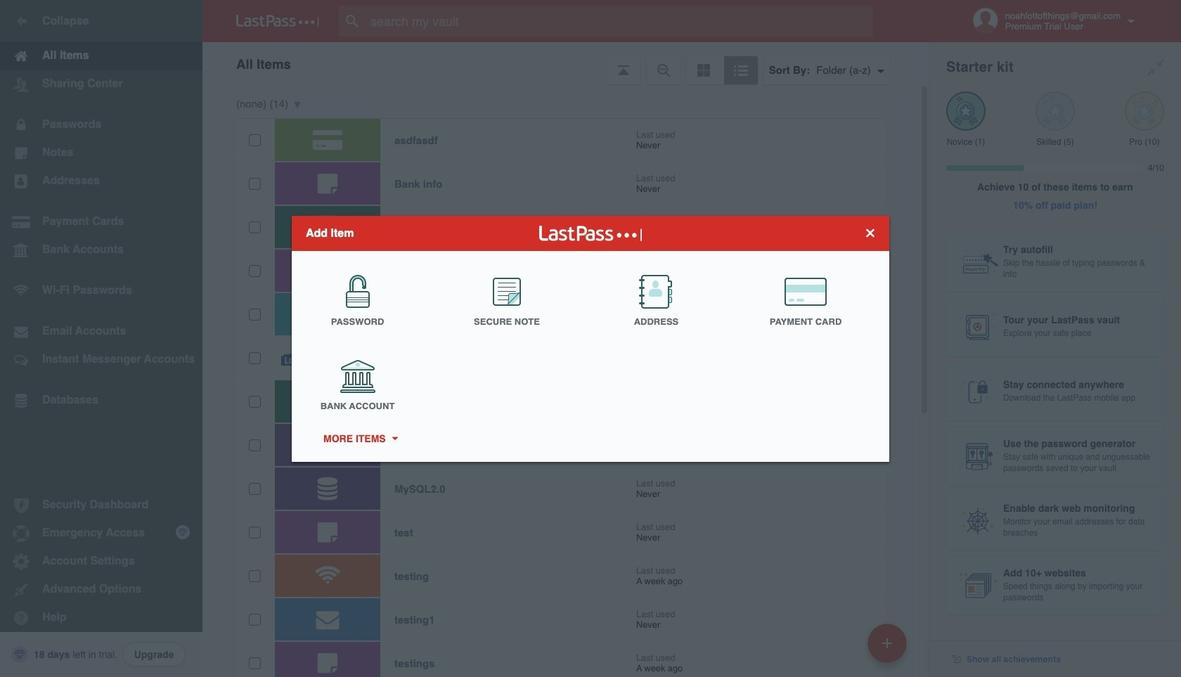 Task type: vqa. For each thing, say whether or not it's contained in the screenshot.
text box
no



Task type: locate. For each thing, give the bounding box(es) containing it.
lastpass image
[[236, 15, 319, 27]]

dialog
[[292, 216, 890, 462]]



Task type: describe. For each thing, give the bounding box(es) containing it.
main navigation navigation
[[0, 0, 203, 677]]

caret right image
[[390, 437, 400, 440]]

new item image
[[883, 638, 892, 648]]

new item navigation
[[863, 620, 916, 677]]

Search search field
[[339, 6, 901, 37]]

vault options navigation
[[203, 42, 930, 84]]

search my vault text field
[[339, 6, 901, 37]]



